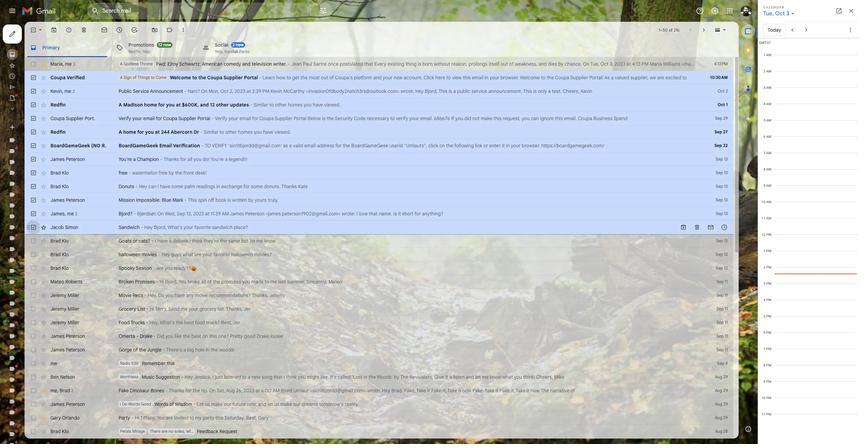 Task type: vqa. For each thing, say whether or not it's contained in the screenshot.


Task type: describe. For each thing, give the bounding box(es) containing it.
peterson for you're a champion - thanks for all you do! you're a legend!!!
[[66, 156, 85, 163]]

2 email. from the left
[[564, 116, 577, 122]]

spend
[[614, 116, 628, 122]]

to right made
[[265, 279, 269, 285]]

2 us from the left
[[274, 402, 279, 408]]

a for a sign of things to come welcome to the coupa supplier portal - learn how to get the most out of coupa's platform and your new account. click here to view this email in your browser. welcome to the coupa supplier portal! as a valued supplier, we are excited to
[[120, 75, 123, 80]]

1 horizontal spatial on
[[439, 143, 445, 149]]

1 email. from the left
[[420, 116, 433, 122]]

1 horizontal spatial 1
[[726, 102, 728, 107]]

1 it, from the left
[[443, 388, 447, 394]]

elroy
[[168, 61, 178, 67]]

is left the public
[[449, 88, 452, 94]]

11 row from the top
[[25, 194, 733, 207]]

2 horizontal spatial this
[[523, 88, 532, 94]]

brad for halloween movies
[[50, 252, 61, 258]]

0 horizontal spatial homes
[[238, 129, 253, 135]]

now,
[[247, 402, 257, 408]]

revivalists.
[[410, 375, 433, 381]]

at left 11:39
[[205, 211, 209, 217]]

2 fake, from the left
[[473, 388, 484, 394]]

settings image
[[711, 7, 719, 15]]

21 row from the top
[[25, 330, 733, 344]]

- right the donuts
[[135, 184, 138, 190]]

$600k,
[[182, 102, 199, 108]]

the up nani?
[[198, 75, 206, 81]]

28 row from the top
[[25, 425, 733, 439]]

- right season
[[153, 266, 155, 272]]

in right 'lost
[[364, 375, 367, 381]]

a for a godless throne fwd: elroy schwartz: american comedy and television writer. - jean paul sartre once postulated that every existing thing is born without reason, prolongs itself out of weakness, and dies by chance. on tue, oct 3, 2023 at 4:13 pm maria williams <mariaaawilliams
[[120, 61, 123, 66]]

a home for you at 244 abercorn dr - similar to other homes you have viewed. ‌ ‌ ‌ ‌ ‌ ‌ ‌ ‌ ‌ ‌ ‌ ‌ ‌ ‌ ‌ ‌ ‌ ‌ ‌ ‌ ‌ ‌ ‌ ‌ ‌ ‌ ‌ ‌ ‌ ‌ ‌ ‌ ‌ ‌ ‌ ‌ ‌ ‌ ‌ ‌ ‌ ‌ ‌ ‌ ‌ ‌ ‌ ‌ ‌ ‌ ‌ ‌ ‌ ‌ ‌ ‌ ‌ ‌ ‌ ‌ ‌ ‌ ‌ ‌ ‌ ‌ ‌ ‌ ‌ ‌ ‌ ‌ ‌ ‌ ‌ ‌ ‌ ‌ ‌ ‌ ‌
[[119, 129, 390, 135]]

a for a madison home for you at $600k, and 12 other updates - similar to other homes you have viewed. ‌ ‌ ‌ ‌ ‌ ‌ ‌ ‌ ‌ ‌ ‌ ‌ ‌ ‌ ‌ ‌ ‌ ‌ ‌ ‌ ‌ ‌ ‌ ‌ ‌ ‌ ‌ ‌ ‌ ‌ ‌ ‌ ‌ ‌ ‌ ‌ ‌ ‌ ‌ ‌ ‌ ‌ ‌ ‌ ‌ ‌ ‌ ‌ ‌ ‌ ‌ ‌ ‌ ‌ ‌ ‌ ‌ ‌ ‌ ‌ ‌ ‌ ‌ ‌ ‌ ‌ ‌ ‌ ‌ ‌ ‌ ‌ ‌ ‌ ‌ ‌ ‌ ‌ ‌ ‌ ‌
[[119, 102, 122, 108]]

5 james peterson from the top
[[50, 402, 85, 408]]

(no
[[91, 143, 100, 149]]

hole
[[195, 347, 205, 354]]

hey, for hey, do you have any movie recommendations? thanks, jeremy
[[148, 293, 157, 299]]

love
[[359, 211, 368, 217]]

the down dies
[[547, 75, 554, 81]]

5 sep 13 from the top
[[716, 211, 728, 216]]

tiffany,
[[140, 416, 156, 422]]

brad klo for free - watermelon free by the front desk!
[[50, 170, 69, 176]]

this right party
[[216, 416, 223, 422]]

1 fake from the left
[[119, 388, 129, 394]]

are right we
[[657, 75, 664, 81]]

by left the yours
[[248, 197, 254, 204]]

me down coupa verified
[[65, 88, 71, 94]]

let
[[197, 402, 204, 408]]

me up ben
[[50, 361, 57, 367]]

1 horizontal spatial kevin
[[271, 88, 282, 94]]

- right dr
[[200, 129, 203, 135]]

i inside i do words good words of wisdom - let us make our future now, and let us make our dreams tomorrow's reality.
[[120, 402, 121, 407]]

peterson for gorge of the jungle - there's a big hole in the woods!
[[66, 347, 85, 354]]

big
[[187, 347, 194, 354]]

11 for woods!
[[725, 348, 728, 353]]

- right party
[[131, 416, 134, 422]]

2 vertical spatial that
[[274, 375, 282, 381]]

legend!!!
[[229, 156, 247, 163]]

4 fake from the left
[[516, 388, 526, 394]]

r.
[[102, 143, 106, 149]]

valid
[[293, 143, 303, 149]]

at left 2:39
[[247, 88, 251, 94]]

22 row from the top
[[25, 344, 733, 357]]

1 some from the left
[[172, 184, 183, 190]]

1 now from the left
[[462, 388, 471, 394]]

listened
[[224, 375, 241, 381]]

1 vertical spatial browser.
[[522, 143, 540, 149]]

mark
[[172, 197, 183, 204]]

0 horizontal spatial what
[[183, 252, 193, 258]]

0 horizontal spatial let
[[250, 238, 255, 244]]

email down prolongs
[[472, 75, 484, 81]]

0 vertical spatial do
[[158, 293, 164, 299]]

to up nani?
[[192, 75, 197, 81]]

coupa up a home for you at 244 abercorn dr - similar to other homes you have viewed. ‌ ‌ ‌ ‌ ‌ ‌ ‌ ‌ ‌ ‌ ‌ ‌ ‌ ‌ ‌ ‌ ‌ ‌ ‌ ‌ ‌ ‌ ‌ ‌ ‌ ‌ ‌ ‌ ‌ ‌ ‌ ‌ ‌ ‌ ‌ ‌ ‌ ‌ ‌ ‌ ‌ ‌ ‌ ‌ ‌ ‌ ‌ ‌ ‌ ‌ ‌ ‌ ‌ ‌ ‌ ‌ ‌ ‌ ‌ ‌ ‌ ‌ ‌ ‌ ‌ ‌ ‌ ‌ ‌ ‌ ‌ ‌ ‌ ‌ ‌ ‌ ‌ ‌ ‌ ‌ ‌
[[259, 116, 274, 122]]

coupa up 244
[[163, 116, 177, 122]]

the left promises
[[213, 279, 220, 285]]

jessica,
[[194, 375, 211, 381]]

thanks, for jer
[[226, 307, 243, 313]]

- right 'updates'
[[250, 102, 252, 108]]

social
[[215, 42, 228, 48]]

mark as read image
[[101, 27, 108, 33]]

redfin for a home for you at 244 abercorn dr - similar to other homes you have viewed. ‌ ‌ ‌ ‌ ‌ ‌ ‌ ‌ ‌ ‌ ‌ ‌ ‌ ‌ ‌ ‌ ‌ ‌ ‌ ‌ ‌ ‌ ‌ ‌ ‌ ‌ ‌ ‌ ‌ ‌ ‌ ‌ ‌ ‌ ‌ ‌ ‌ ‌ ‌ ‌ ‌ ‌ ‌ ‌ ‌ ‌ ‌ ‌ ‌ ‌ ‌ ‌ ‌ ‌ ‌ ‌ ‌ ‌ ‌ ‌ ‌ ‌ ‌ ‌ ‌ ‌ ‌ ‌ ‌ ‌ ‌ ‌ ‌ ‌ ‌ ‌ ‌ ‌ ‌ ‌ ‌
[[50, 129, 66, 135]]

for right exchange
[[244, 184, 250, 190]]

sep 12 for goats or cats? - i have a debate i think they're the same but let me know
[[716, 239, 728, 244]]

29 for peterson
[[723, 402, 728, 407]]

as
[[283, 143, 288, 149]]

a left listen
[[449, 375, 452, 381]]

2 mateo from the left
[[329, 279, 342, 285]]

0 vertical spatial best,
[[221, 320, 232, 326]]

sep 12 for halloween movies - hey guys what are your favorite halloween movies?
[[716, 252, 728, 257]]

to left verify
[[390, 116, 395, 122]]

0 vertical spatial know
[[264, 238, 276, 244]]

0 vertical spatial home
[[144, 102, 157, 108]]

0 horizontal spatial you
[[157, 416, 165, 422]]

2:39
[[252, 88, 261, 94]]

move to image
[[151, 27, 158, 33]]

1 horizontal spatial think
[[286, 375, 297, 381]]

2 our from the left
[[293, 402, 301, 408]]

1 mateo from the left
[[50, 279, 64, 285]]

and down parks
[[242, 61, 251, 67]]

coupa up kevin , me 2
[[50, 75, 66, 81]]

4:13
[[632, 61, 641, 67]]

3 boardgamegeek from the left
[[351, 143, 388, 149]]

james , me 2
[[50, 211, 77, 217]]

the right like at the left bottom
[[183, 334, 190, 340]]

on left wed,
[[157, 211, 164, 217]]

reason,
[[451, 61, 467, 67]]

row containing maria
[[25, 57, 733, 71]]

2 welcome from the left
[[520, 75, 540, 81]]

verify
[[212, 143, 227, 149]]

if
[[451, 116, 454, 122]]

madison
[[123, 102, 143, 108]]

hi for hi bjord, you broke all of the promises you made to me last summer. sincerely, mateo
[[159, 279, 164, 285]]

1 vertical spatial all
[[201, 279, 206, 285]]

of left weakness,
[[509, 61, 514, 67]]

born
[[423, 61, 433, 67]]

1 us from the left
[[205, 402, 210, 408]]

0 horizontal spatial am
[[222, 211, 229, 217]]

redfin for a madison home for you at $600k, and 12 other updates - similar to other homes you have viewed. ‌ ‌ ‌ ‌ ‌ ‌ ‌ ‌ ‌ ‌ ‌ ‌ ‌ ‌ ‌ ‌ ‌ ‌ ‌ ‌ ‌ ‌ ‌ ‌ ‌ ‌ ‌ ‌ ‌ ‌ ‌ ‌ ‌ ‌ ‌ ‌ ‌ ‌ ‌ ‌ ‌ ‌ ‌ ‌ ‌ ‌ ‌ ‌ ‌ ‌ ‌ ‌ ‌ ‌ ‌ ‌ ‌ ‌ ‌ ‌ ‌ ‌ ‌ ‌ ‌ ‌ ‌ ‌ ‌ ‌ ‌ ‌ ‌ ‌ ‌ ‌ ‌ ‌ ‌ ‌ ‌
[[50, 102, 66, 108]]

<mariaaawilliams
[[682, 61, 718, 67]]

fake dinosaur bones - thanks for the tip. on sat, aug 26, 2023 at 6:00 am bjord umlaut <sicritbjordd@gmail.com> wrote: hey brad, fake, fake it fake it, fake it now fake, fake it fake it, fake it now the narrative of
[[119, 388, 575, 394]]

code
[[354, 116, 366, 122]]

list.
[[218, 307, 225, 313]]

20 row from the top
[[25, 316, 733, 330]]

kendall
[[225, 49, 238, 54]]

did
[[157, 334, 164, 340]]

name.
[[379, 211, 392, 217]]

your down itself
[[490, 75, 499, 81]]

do inside i do words good words of wisdom - let us make our future now, and let us make our dreams tomorrow's reality.
[[122, 402, 127, 407]]

1 vertical spatial pm
[[262, 88, 269, 94]]

1 horizontal spatial jer
[[244, 307, 251, 313]]

1 vertical spatial the
[[541, 388, 549, 394]]

0 horizontal spatial out
[[321, 75, 328, 81]]

bjord? - bjørdsøn on wed, sep 13, 2023 at 11:39 am james peterson <james.peterson1902@gmail.com> wrote: i love that name. is it short for anything?
[[119, 211, 443, 217]]

2 gary from the left
[[258, 416, 269, 422]]

how
[[276, 75, 285, 81]]

0 vertical spatial homes
[[288, 102, 303, 108]]

to left "my"
[[190, 416, 194, 422]]

0 horizontal spatial or
[[133, 238, 137, 244]]

other up verify
[[225, 129, 237, 135]]

19 row from the top
[[25, 303, 733, 316]]

you left ready??
[[165, 266, 173, 272]]

delete image
[[80, 27, 87, 33]]

search mail image
[[89, 5, 102, 17]]

2 verify from the left
[[215, 116, 227, 122]]

2 it, from the left
[[511, 388, 515, 394]]

donuts
[[119, 184, 134, 190]]

2 vertical spatial hi
[[135, 416, 139, 422]]

0 horizontal spatial can
[[148, 184, 156, 190]]

brad klo for donuts - hey can i have some palm readings in exchange for some donuts. thanks kate
[[50, 184, 69, 190]]

12 for i have a debate i think they're the same but let me know
[[724, 239, 728, 244]]

2 sep 13 from the top
[[716, 170, 728, 176]]

18 row from the top
[[25, 289, 733, 303]]

1 horizontal spatial make
[[280, 402, 292, 408]]

donuts - hey can i have some palm readings in exchange for some donuts. thanks kate
[[119, 184, 308, 190]]

a right as
[[611, 75, 614, 81]]

aug for orlando
[[715, 416, 722, 421]]

a right listened
[[248, 375, 251, 381]]

0 horizontal spatial maria
[[50, 61, 63, 67]]

tab list containing promotions
[[25, 38, 739, 57]]

without
[[434, 61, 450, 67]]

the left front
[[175, 170, 182, 176]]

6 brad klo from the top
[[50, 429, 69, 435]]

mission
[[119, 197, 135, 204]]

made
[[251, 279, 264, 285]]

the left following
[[446, 143, 453, 149]]

bjord?
[[119, 211, 133, 217]]

15 row from the top
[[25, 248, 733, 262]]

what's for hey,
[[160, 320, 175, 326]]

side panel section
[[739, 22, 758, 439]]

1 horizontal spatial cheers,
[[563, 88, 580, 94]]

1 horizontal spatial can
[[531, 116, 539, 122]]

0 vertical spatial think
[[192, 238, 202, 244]]

the left 'same'
[[220, 238, 227, 244]]

front
[[183, 170, 194, 176]]

one?
[[218, 334, 229, 340]]

3 fake from the left
[[485, 388, 495, 394]]

toggle split pane mode image
[[714, 27, 721, 33]]

2 free from the left
[[159, 170, 167, 176]]

goats
[[119, 238, 132, 244]]

the left jungle
[[139, 347, 146, 354]]

- right suggestion
[[181, 375, 183, 381]]

prolongs
[[469, 61, 488, 67]]

have up the 'sicritbjordd@gmail.com' in the top of the page
[[263, 129, 273, 135]]

to up only
[[541, 75, 546, 81]]

broken
[[119, 279, 134, 285]]

verification
[[173, 143, 200, 149]]

and left dies
[[539, 61, 547, 67]]

1 horizontal spatial this
[[439, 88, 448, 94]]

short
[[402, 211, 414, 217]]

coupa's
[[335, 75, 353, 81]]

in right hole
[[206, 347, 210, 354]]

spin
[[198, 197, 207, 204]]

are left no
[[162, 430, 168, 435]]

are right season
[[157, 266, 164, 272]]

coupa up the test.
[[555, 75, 569, 81]]

1 verify from the left
[[119, 116, 131, 122]]

sep 11 for woods!
[[717, 348, 728, 353]]

champion
[[137, 156, 159, 163]]

food
[[119, 320, 130, 326]]

miller for grocery list
[[68, 307, 79, 313]]

pretty
[[230, 334, 243, 340]]

, for kevin
[[62, 88, 63, 94]]

1 welcome from the left
[[170, 75, 191, 81]]

dreams
[[302, 402, 318, 408]]

email down service
[[143, 116, 155, 122]]

0 vertical spatial favorite
[[194, 225, 211, 231]]

aug 29 for gary orlando
[[715, 416, 728, 421]]

woods!
[[219, 347, 235, 354]]

2 horizontal spatial kevin
[[581, 88, 592, 94]]

truly.
[[268, 197, 278, 204]]

movie
[[195, 293, 208, 299]]

1 vertical spatial let
[[475, 375, 481, 381]]

announcement.
[[488, 88, 522, 94]]

older image
[[701, 27, 707, 33]]

- left nani?
[[184, 88, 187, 94]]

1 horizontal spatial viewed.
[[324, 102, 341, 108]]

archive image
[[50, 27, 57, 33]]

jungle
[[147, 347, 162, 354]]

peterson for omerta - drake - did you like the beat on this one? pretty good drake loosie
[[66, 334, 85, 340]]

aug 29 for ben nelson
[[715, 375, 728, 380]]

11 for one?
[[725, 334, 728, 339]]

good
[[141, 402, 151, 407]]

you left think!
[[514, 375, 522, 381]]

terry,
[[155, 307, 167, 313]]

off
[[208, 197, 214, 204]]

port.
[[85, 116, 95, 122]]

0 vertical spatial 1
[[659, 27, 660, 33]]

brad for donuts
[[50, 184, 61, 190]]

email right valid
[[304, 143, 316, 149]]

i down free - watermelon free by the front desk!
[[158, 184, 159, 190]]

2 aug 29 from the top
[[715, 389, 728, 394]]

2 you're from the left
[[211, 156, 224, 163]]

2 vertical spatial let
[[268, 402, 273, 408]]

1 horizontal spatial similar
[[254, 102, 268, 108]]

american
[[202, 61, 223, 67]]

1 drake from the left
[[140, 334, 152, 340]]

13 for for
[[724, 184, 728, 189]]

2 vertical spatial bjord,
[[165, 279, 178, 285]]

me right send
[[181, 307, 187, 313]]

244
[[161, 129, 170, 135]]

abercorn
[[171, 129, 192, 135]]

peterson for mission impossible: blue mark - this spin off book is written by yours truly.
[[66, 197, 85, 204]]

of inside a sign of things to come welcome to the coupa supplier portal - learn how to get the most out of coupa's platform and your new account. click here to view this email in your browser. welcome to the coupa supplier portal! as a valued supplier, we are excited to
[[133, 75, 137, 80]]

1 horizontal spatial words
[[154, 402, 168, 408]]

1 vertical spatial cheers,
[[536, 375, 553, 381]]

5 13 from the top
[[724, 211, 728, 216]]

movies?
[[254, 252, 272, 258]]

for up wisdom
[[185, 388, 192, 394]]

1 29 from the top
[[723, 116, 728, 121]]

- up the donuts
[[129, 170, 131, 176]]

miller for food trucks
[[68, 320, 79, 326]]

13,
[[186, 211, 192, 217]]

1 our from the left
[[224, 402, 231, 408]]

2023 right "3," in the right of the page
[[615, 61, 626, 67]]

1 horizontal spatial maria
[[650, 61, 662, 67]]

to
[[205, 143, 211, 149]]

0 horizontal spatial similar
[[204, 129, 218, 135]]

thanks for 26,
[[169, 388, 184, 394]]

sep 13 for legend!!!
[[716, 157, 728, 162]]

0 vertical spatial out
[[501, 61, 508, 67]]

3 29 from the top
[[723, 389, 728, 394]]

brad for free
[[50, 170, 61, 176]]

i left just
[[213, 375, 214, 381]]

coupa down kevin , me 2
[[50, 116, 65, 122]]

- right trucks
[[146, 320, 148, 326]]

a left the public
[[453, 88, 456, 94]]

loosie
[[271, 334, 283, 340]]

1 free from the left
[[119, 170, 127, 176]]

social, 2 new messages, tab
[[197, 38, 283, 57]]

2 horizontal spatial portal
[[294, 116, 307, 122]]

row containing james
[[25, 207, 733, 221]]

12 for are you ready??
[[724, 266, 728, 271]]

1 vertical spatial on
[[202, 334, 208, 340]]

a left big
[[183, 347, 186, 354]]

0 horizontal spatial home
[[123, 129, 136, 135]]

goats or cats? - i have a debate i think they're the same but let me know
[[119, 238, 276, 244]]

1 vertical spatial bjord,
[[154, 225, 167, 231]]

here
[[435, 75, 445, 81]]

klo for free - watermelon free by the front desk!
[[62, 170, 69, 176]]

supplier down comedy
[[223, 75, 243, 81]]

as
[[604, 75, 610, 81]]

row containing coupa verified
[[25, 71, 733, 85]]

23 row from the top
[[25, 357, 733, 371]]

a sign of things to come welcome to the coupa supplier portal - learn how to get the most out of coupa's platform and your new account. click here to view this email in your browser. welcome to the coupa supplier portal! as a valued supplier, we are excited to
[[120, 75, 687, 81]]

2 halloween from the left
[[231, 252, 253, 258]]

grocery
[[200, 307, 216, 313]]

sep 11 for you
[[717, 280, 728, 285]]

have up below at the top left of page
[[313, 102, 323, 108]]

oct left "3," in the right of the page
[[601, 61, 609, 67]]

lef…
[[186, 430, 194, 435]]

'lost
[[352, 375, 362, 381]]

at left 4:13
[[627, 61, 631, 67]]

3,
[[610, 61, 614, 67]]

schwartz:
[[179, 61, 201, 67]]

advanced search options image
[[316, 4, 330, 17]]

your right "enter"
[[511, 143, 521, 149]]

1 you're from the left
[[119, 156, 132, 163]]

0 horizontal spatial portal
[[197, 116, 210, 122]]

words inside i do words good words of wisdom - let us make our future now, and let us make our dreams tomorrow's reality.
[[128, 402, 140, 407]]

1 50 of 216
[[659, 27, 680, 33]]

you left do!
[[194, 156, 201, 163]]

supplier down chance.
[[570, 75, 588, 81]]

a godless throne fwd: elroy schwartz: american comedy and television writer. - jean paul sartre once postulated that every existing thing is born without reason, prolongs itself out of weakness, and dies by chance. on tue, oct 3, 2023 at 4:13 pm maria williams <mariaaawilliams
[[120, 61, 718, 67]]

jean
[[291, 61, 302, 67]]

roberts
[[65, 279, 82, 285]]

email
[[159, 143, 172, 149]]

2 13 from the top
[[724, 170, 728, 176]]

, for me
[[57, 388, 58, 394]]

0 horizontal spatial make
[[211, 402, 223, 408]]

account.
[[404, 75, 423, 81]]

address
[[317, 143, 334, 149]]

0 vertical spatial wrote:
[[401, 88, 414, 94]]

1 halloween from the left
[[119, 252, 141, 258]]

guys
[[171, 252, 181, 258]]

of up movie recs - hey, do you have any movie recommendations? thanks, jeremy
[[207, 279, 212, 285]]

2 now from the left
[[531, 388, 540, 394]]

0 vertical spatial all
[[188, 156, 192, 163]]

thing
[[406, 61, 417, 67]]

gmail image
[[22, 4, 59, 18]]

- right bjord?
[[134, 211, 136, 217]]

james peterson for mission impossible: blue mark
[[50, 197, 85, 204]]

1 vertical spatial am
[[273, 388, 280, 394]]

for up 244
[[156, 116, 162, 122]]

- right the bones at the bottom of the page
[[165, 388, 168, 394]]

a left legend!!!
[[225, 156, 228, 163]]

4 sep 11 from the top
[[717, 320, 728, 326]]

25 row from the top
[[25, 385, 733, 398]]

hey left the guys at the left
[[162, 252, 170, 258]]

i right cats?
[[155, 238, 156, 244]]

you up send
[[166, 293, 173, 299]]

me up coupa verified
[[65, 61, 72, 67]]

1 vertical spatial thanks
[[281, 184, 297, 190]]



Task type: locate. For each thing, give the bounding box(es) containing it.
4 brad klo from the top
[[50, 252, 69, 258]]

for up a home for you at 244 abercorn dr - similar to other homes you have viewed. ‌ ‌ ‌ ‌ ‌ ‌ ‌ ‌ ‌ ‌ ‌ ‌ ‌ ‌ ‌ ‌ ‌ ‌ ‌ ‌ ‌ ‌ ‌ ‌ ‌ ‌ ‌ ‌ ‌ ‌ ‌ ‌ ‌ ‌ ‌ ‌ ‌ ‌ ‌ ‌ ‌ ‌ ‌ ‌ ‌ ‌ ‌ ‌ ‌ ‌ ‌ ‌ ‌ ‌ ‌ ‌ ‌ ‌ ‌ ‌ ‌ ‌ ‌ ‌ ‌ ‌ ‌ ‌ ‌ ‌ ‌ ‌ ‌ ‌ ‌ ‌ ‌ ‌ ‌ ‌ ‌
[[252, 116, 258, 122]]

sep 13
[[716, 157, 728, 162], [716, 170, 728, 176], [716, 184, 728, 189], [716, 198, 728, 203], [716, 211, 728, 216]]

2 vertical spatial jeremy miller
[[50, 320, 79, 326]]

oct 1
[[718, 102, 728, 107]]

think!
[[523, 375, 535, 381]]

do up party
[[122, 402, 127, 407]]

- right list
[[146, 307, 149, 313]]

1 horizontal spatial fake,
[[473, 388, 484, 394]]

is right below at the top left of page
[[322, 116, 325, 122]]

2 horizontal spatial let
[[475, 375, 481, 381]]

sign
[[124, 75, 132, 80]]

row containing ben nelson
[[25, 371, 733, 385]]

2 fake from the left
[[448, 388, 457, 394]]

to inside a sign of things to come welcome to the coupa supplier portal - learn how to get the most out of coupa's platform and your new account. click here to view this email in your browser. welcome to the coupa supplier portal! as a valued supplier, we are excited to
[[151, 75, 155, 80]]

1 vertical spatial think
[[286, 375, 297, 381]]

2 redfin from the top
[[50, 129, 66, 135]]

james peterson for omerta - drake
[[50, 334, 85, 340]]

reality.
[[345, 402, 359, 408]]

boardgamegeek up champion
[[119, 143, 158, 149]]

miller for movie recs
[[68, 293, 79, 299]]

3 13 from the top
[[724, 184, 728, 189]]

1 redfin from the top
[[50, 102, 66, 108]]

halloween
[[119, 252, 141, 258], [231, 252, 253, 258]]

yelp
[[142, 49, 150, 54]]

11 for jer
[[725, 307, 728, 312]]

1 jeremy miller from the top
[[50, 293, 79, 299]]

verify up verify
[[215, 116, 227, 122]]

1 row from the top
[[25, 57, 733, 71]]

below
[[308, 116, 321, 122]]

is left only
[[533, 88, 537, 94]]

updates
[[230, 102, 249, 108]]

sep 11 for jer
[[717, 307, 728, 312]]

wrote: down a sign of things to come welcome to the coupa supplier portal - learn how to get the most out of coupa's platform and your new account. click here to view this email in your browser. welcome to the coupa supplier portal! as a valued supplier, we are excited to
[[401, 88, 414, 94]]

good
[[244, 334, 255, 340]]

oct up oct 1
[[718, 89, 725, 94]]

4 aug 29 from the top
[[715, 416, 728, 421]]

<sicritbjordd@gmail.com>
[[310, 388, 366, 394]]

jeremy for food trucks - hey, what's the best food truck? best, jer
[[50, 320, 66, 326]]

more image
[[180, 27, 187, 33]]

1 horizontal spatial all
[[201, 279, 206, 285]]

14 row from the top
[[25, 235, 733, 248]]

hi for hi terry, send me your grocery list. thanks, jer
[[150, 307, 154, 313]]

1 horizontal spatial wrote:
[[367, 388, 381, 394]]

0 horizontal spatial our
[[224, 402, 231, 408]]

jeremy miller for grocery list
[[50, 307, 79, 313]]

at left 6:00
[[256, 388, 260, 394]]

like
[[175, 334, 182, 340]]

13 for by
[[724, 198, 728, 203]]

woods'
[[377, 375, 393, 381]]

i left the love
[[356, 211, 358, 217]]

3 brad klo from the top
[[50, 238, 69, 244]]

5 brad klo from the top
[[50, 266, 69, 272]]

jeremy
[[50, 293, 66, 299], [269, 293, 285, 299], [50, 307, 66, 313], [50, 320, 66, 326]]

that right the love
[[369, 211, 378, 217]]

1 horizontal spatial drake
[[257, 334, 269, 340]]

redfin, yelp
[[129, 49, 150, 54]]

5 row from the top
[[25, 112, 733, 125]]

can left 'ignore'
[[531, 116, 539, 122]]

james peterson for you're a champion
[[50, 156, 85, 163]]

home down madison
[[123, 129, 136, 135]]

any
[[186, 293, 194, 299]]

hi
[[159, 279, 164, 285], [150, 307, 154, 313], [135, 416, 139, 422]]

verified
[[67, 75, 85, 81]]

there's
[[166, 347, 182, 354]]

- left the learn on the top left
[[259, 75, 261, 81]]

jeremy miller for food trucks
[[50, 320, 79, 326]]

and down every
[[373, 75, 382, 81]]

labels image
[[166, 27, 173, 33]]

thanks, for jeremy
[[252, 293, 269, 299]]

1 vertical spatial what
[[502, 375, 513, 381]]

pm
[[642, 61, 649, 67], [262, 88, 269, 94]]

free
[[119, 170, 127, 176], [159, 170, 167, 176]]

other down mon,
[[216, 102, 229, 108]]

1 fake, from the left
[[404, 388, 416, 394]]

27 row from the top
[[25, 412, 733, 425]]

6 klo from the top
[[62, 429, 69, 435]]

1 sep 12 from the top
[[716, 239, 728, 244]]

2 sep 12 from the top
[[716, 252, 728, 257]]

0 horizontal spatial this
[[188, 197, 197, 204]]

brad for spooky season
[[50, 266, 61, 272]]

2 row from the top
[[25, 71, 733, 85]]

let right listen
[[475, 375, 481, 381]]

0 horizontal spatial best,
[[221, 320, 232, 326]]

for left 244
[[137, 129, 144, 135]]

boardgamegeek left userid
[[351, 143, 388, 149]]

sep 11 for jeremy
[[717, 293, 728, 298]]

the right address
[[343, 143, 350, 149]]

viewed. up security in the top of the page
[[324, 102, 341, 108]]

0 vertical spatial you
[[179, 279, 186, 285]]

cheers, right the test.
[[563, 88, 580, 94]]

main content
[[25, 22, 739, 445]]

5 sep 11 from the top
[[717, 334, 728, 339]]

mccarthy
[[283, 88, 305, 94]]

1 horizontal spatial homes
[[288, 102, 303, 108]]

row containing jacob simon
[[25, 221, 733, 235]]

2 for maria
[[73, 62, 75, 67]]

1 horizontal spatial our
[[293, 402, 301, 408]]

new
[[163, 42, 171, 47], [236, 42, 244, 47], [394, 75, 403, 81], [252, 375, 261, 381]]

on right beat
[[202, 334, 208, 340]]

1 vertical spatial know
[[490, 375, 501, 381]]

0 vertical spatial miller
[[68, 293, 79, 299]]

homes
[[288, 102, 303, 108], [238, 129, 253, 135]]

request,
[[503, 116, 521, 122]]

4 klo from the top
[[62, 252, 69, 258]]

dr
[[194, 129, 199, 135]]

0 vertical spatial that
[[364, 61, 373, 67]]

2 vertical spatial thanks
[[169, 388, 184, 394]]

peterson
[[66, 156, 85, 163], [66, 197, 85, 204], [245, 211, 265, 217], [66, 334, 85, 340], [66, 347, 85, 354], [66, 402, 85, 408]]

0 vertical spatial hi
[[159, 279, 164, 285]]

did
[[464, 116, 471, 122]]

1 miller from the top
[[68, 293, 79, 299]]

hey,
[[148, 293, 157, 299], [150, 320, 159, 326]]

5 11 from the top
[[725, 334, 728, 339]]

1 vertical spatial favorite
[[213, 252, 230, 258]]

this up suggestion
[[167, 361, 175, 367]]

1 horizontal spatial verify
[[215, 116, 227, 122]]

0 vertical spatial the
[[400, 375, 408, 381]]

existing
[[388, 61, 404, 67]]

sep 13 for by
[[716, 198, 728, 203]]

we
[[650, 75, 656, 81]]

this left only
[[523, 88, 532, 94]]

29 row from the top
[[25, 439, 733, 445]]

- right the "movies"
[[158, 252, 160, 258]]

0 horizontal spatial wrote:
[[342, 211, 355, 217]]

2 new
[[233, 42, 244, 47]]

new inside tab
[[236, 42, 244, 47]]

jeremy miller for movie recs
[[50, 293, 79, 299]]

0 horizontal spatial email.
[[420, 116, 433, 122]]

a inside a godless throne fwd: elroy schwartz: american comedy and television writer. - jean paul sartre once postulated that every existing thing is born without reason, prolongs itself out of weakness, and dies by chance. on tue, oct 3, 2023 at 4:13 pm maria williams <mariaaawilliams
[[120, 61, 123, 66]]

4 13 from the top
[[724, 198, 728, 203]]

0 horizontal spatial halloween
[[119, 252, 141, 258]]

0 horizontal spatial now
[[462, 388, 471, 394]]

1 horizontal spatial halloween
[[231, 252, 253, 258]]

1 horizontal spatial out
[[501, 61, 508, 67]]

1 vertical spatial what's
[[160, 320, 175, 326]]

a inside a sign of things to come welcome to the coupa supplier portal - learn how to get the most out of coupa's platform and your new account. click here to view this email in your browser. welcome to the coupa supplier portal! as a valued supplier, we are excited to
[[120, 75, 123, 80]]

support image
[[696, 7, 704, 15]]

0 horizontal spatial 1
[[659, 27, 660, 33]]

a for a home for you at 244 abercorn dr - similar to other homes you have viewed. ‌ ‌ ‌ ‌ ‌ ‌ ‌ ‌ ‌ ‌ ‌ ‌ ‌ ‌ ‌ ‌ ‌ ‌ ‌ ‌ ‌ ‌ ‌ ‌ ‌ ‌ ‌ ‌ ‌ ‌ ‌ ‌ ‌ ‌ ‌ ‌ ‌ ‌ ‌ ‌ ‌ ‌ ‌ ‌ ‌ ‌ ‌ ‌ ‌ ‌ ‌ ‌ ‌ ‌ ‌ ‌ ‌ ‌ ‌ ‌ ‌ ‌ ‌ ‌ ‌ ‌ ‌ ‌ ‌ ‌ ‌ ‌ ‌ ‌ ‌ ‌ ‌ ‌ ‌ ‌ ‌
[[119, 129, 122, 135]]

or
[[484, 143, 488, 149], [133, 238, 137, 244]]

let
[[250, 238, 255, 244], [475, 375, 481, 381], [268, 402, 273, 408]]

17 row from the top
[[25, 275, 733, 289]]

a left debate
[[169, 238, 172, 244]]

hey, for hey, what's the best food truck? best, jer
[[150, 320, 159, 326]]

0 horizontal spatial pm
[[262, 88, 269, 94]]

miller
[[68, 293, 79, 299], [68, 307, 79, 313], [68, 320, 79, 326]]

get
[[292, 75, 299, 81]]

what's for bjord,
[[168, 225, 182, 231]]

this down here
[[439, 88, 448, 94]]

2 fake from the left
[[431, 388, 442, 394]]

add to tasks image
[[131, 27, 138, 33]]

brad klo for halloween movies - hey guys what are your favorite halloween movies?
[[50, 252, 69, 258]]

me , brad 2
[[50, 388, 73, 394]]

1 james peterson from the top
[[50, 156, 85, 163]]

sandwich
[[119, 225, 140, 231]]

petals
[[120, 430, 131, 435]]

None search field
[[87, 3, 333, 19]]

redfin down kevin , me 2
[[50, 102, 66, 108]]

1 vertical spatial homes
[[238, 129, 253, 135]]

aug 29 for james peterson
[[715, 402, 728, 407]]

report spam image
[[65, 27, 72, 33]]

4 sep 13 from the top
[[716, 198, 728, 203]]

grocery list - hi terry, send me your grocery list. thanks, jer
[[119, 307, 251, 313]]

2 boardgamegeek from the left
[[119, 143, 158, 149]]

11 for jeremy
[[725, 293, 728, 298]]

6 11 from the top
[[725, 348, 728, 353]]

2 horizontal spatial hi
[[159, 279, 164, 285]]

1 vertical spatial do
[[122, 402, 127, 407]]

Search mail text field
[[102, 8, 300, 14]]

primary tab
[[25, 38, 110, 57]]

snooze image
[[116, 27, 123, 33]]

most
[[309, 75, 320, 81]]

movie recs - hey, do you have any movie recommendations? thanks, jeremy
[[119, 293, 285, 299]]

best, right 'truck?'
[[221, 320, 232, 326]]

supplier,
[[631, 75, 649, 81]]

6 row from the top
[[25, 125, 733, 139]]

0 vertical spatial sep 12
[[716, 239, 728, 244]]

for down announcement
[[158, 102, 165, 108]]

blue
[[162, 197, 171, 204]]

1 boardgamegeek from the left
[[50, 143, 90, 149]]

0 horizontal spatial drake
[[140, 334, 152, 340]]

2 inside kevin , me 2
[[73, 89, 75, 94]]

radio edit remember this
[[120, 361, 175, 367]]

brad klo for goats or cats? - i have a debate i think they're the same but let me know
[[50, 238, 69, 244]]

some left palm
[[172, 184, 183, 190]]

you're right do!
[[211, 156, 224, 163]]

26 row from the top
[[25, 398, 733, 412]]

1 sep 13 from the top
[[716, 157, 728, 162]]

toolbar
[[677, 224, 731, 231]]

28
[[723, 430, 728, 435]]

klo for donuts - hey can i have some palm readings in exchange for some donuts. thanks kate
[[62, 184, 69, 190]]

<james.peterson1902@gmail.com>
[[266, 211, 341, 217]]

to left come
[[151, 75, 155, 80]]

5 klo from the top
[[62, 266, 69, 272]]

mateo
[[50, 279, 64, 285], [329, 279, 342, 285]]

4 james peterson from the top
[[50, 347, 85, 354]]

2 jeremy miller from the top
[[50, 307, 79, 313]]

12 inside tab
[[158, 42, 162, 47]]

, down ben
[[57, 388, 58, 394]]

the left "tip."
[[193, 388, 200, 394]]

it's
[[330, 375, 336, 381]]

boardgamegeek left (no
[[50, 143, 90, 149]]

1 horizontal spatial free
[[159, 170, 167, 176]]

13 row from the top
[[25, 221, 733, 235]]

12 for hey guys what are your favorite halloween movies?
[[724, 252, 728, 257]]

row containing coupa supplier port.
[[25, 112, 733, 125]]

of right gorge
[[133, 347, 138, 354]]

public
[[457, 88, 470, 94]]

1 brad klo from the top
[[50, 170, 69, 176]]

anything?
[[422, 211, 443, 217]]

parks
[[239, 49, 249, 54]]

7 row from the top
[[25, 139, 733, 153]]

1 horizontal spatial portal
[[244, 75, 258, 81]]

jeremy for movie recs - hey, do you have any movie recommendations? thanks, jeremy
[[50, 293, 66, 299]]

10 row from the top
[[25, 180, 733, 194]]

supplier left port. at the top left of page
[[66, 116, 84, 122]]

aug for klo
[[715, 430, 722, 435]]

- right mark
[[185, 197, 187, 204]]

2,
[[230, 88, 233, 94]]

4 row from the top
[[25, 98, 733, 112]]

welcome down weakness,
[[520, 75, 540, 81]]

0 horizontal spatial the
[[400, 375, 408, 381]]

0 horizontal spatial jer
[[233, 320, 240, 326]]

aug for nelson
[[715, 375, 722, 380]]

palm
[[185, 184, 195, 190]]

0 horizontal spatial cheers,
[[536, 375, 553, 381]]

4 29 from the top
[[723, 402, 728, 407]]

1 vertical spatial home
[[123, 129, 136, 135]]

you right request, at right
[[522, 116, 530, 122]]

216
[[674, 27, 680, 33]]

1 horizontal spatial thanks,
[[252, 293, 269, 299]]

me up movies?
[[256, 238, 263, 244]]

main content containing promotions
[[25, 22, 739, 445]]

brad for goats or cats?
[[50, 238, 61, 244]]

ready??
[[174, 266, 191, 272]]

, up coupa verified
[[63, 61, 64, 67]]

2 some from the left
[[251, 184, 263, 190]]

listen
[[453, 375, 465, 381]]

row containing mateo roberts
[[25, 275, 733, 289]]

and right listen
[[466, 375, 474, 381]]

16 row from the top
[[25, 262, 733, 275]]

2 inside tab
[[233, 42, 235, 47]]

the up brad,
[[400, 375, 408, 381]]

thanks down the email
[[164, 156, 179, 163]]

email down 'updates'
[[239, 116, 251, 122]]

0 vertical spatial let
[[250, 238, 255, 244]]

same
[[228, 238, 240, 244]]

think up bjord
[[286, 375, 297, 381]]

you're left champion
[[119, 156, 132, 163]]

2 vertical spatial miller
[[68, 320, 79, 326]]

0 vertical spatial jer
[[244, 307, 251, 313]]

fake,
[[404, 388, 416, 394], [473, 388, 484, 394]]

portal!
[[589, 75, 603, 81]]

1 vertical spatial miller
[[68, 307, 79, 313]]

enter
[[489, 143, 501, 149]]

what's down wed,
[[168, 225, 182, 231]]

you left like at the left bottom
[[166, 334, 173, 340]]

new up parks
[[236, 42, 244, 47]]

- left did
[[154, 334, 156, 340]]

paul
[[303, 61, 312, 67]]

1 fake from the left
[[417, 388, 426, 394]]

24 row from the top
[[25, 371, 733, 385]]

in up 'service'
[[485, 75, 489, 81]]

2023 right 2,
[[235, 88, 245, 94]]

you up the 'sicritbjordd@gmail.com' in the top of the page
[[254, 129, 262, 135]]

you
[[166, 102, 175, 108], [304, 102, 312, 108], [455, 116, 463, 122], [522, 116, 530, 122], [145, 129, 154, 135], [254, 129, 262, 135], [194, 156, 201, 163], [165, 266, 173, 272], [242, 279, 250, 285], [166, 293, 173, 299], [166, 334, 173, 340], [298, 375, 306, 381], [514, 375, 522, 381]]

3 klo from the top
[[62, 238, 69, 244]]

hey down "watermelon" on the left of page
[[139, 184, 147, 190]]

1 11 from the top
[[725, 280, 728, 285]]

let down 6:00
[[268, 402, 273, 408]]

1 aug 29 from the top
[[715, 375, 728, 380]]

1 klo from the top
[[62, 170, 69, 176]]

0 vertical spatial or
[[484, 143, 488, 149]]

best,
[[221, 320, 232, 326], [246, 416, 257, 422]]

2
[[233, 42, 235, 47], [73, 62, 75, 67], [726, 89, 728, 94], [73, 89, 75, 94], [75, 212, 77, 217], [71, 389, 73, 394]]

row containing boardgamegeek (no r.
[[25, 139, 733, 153]]

3 sep 11 from the top
[[717, 307, 728, 312]]

the left woods!
[[211, 347, 218, 354]]

out right most
[[321, 75, 328, 81]]

1 13 from the top
[[724, 157, 728, 162]]

0 horizontal spatial all
[[188, 156, 192, 163]]

1 vertical spatial can
[[148, 184, 156, 190]]

29 for nelson
[[723, 375, 728, 380]]

weakness,
[[515, 61, 537, 67]]

make down "sat,"
[[211, 402, 223, 408]]

simon
[[65, 225, 78, 231]]

0 vertical spatial on
[[439, 143, 445, 149]]

hi left tiffany,
[[135, 416, 139, 422]]

None checkbox
[[30, 61, 37, 68], [30, 74, 37, 81], [30, 88, 37, 95], [30, 102, 37, 108], [30, 211, 37, 218], [30, 224, 37, 231], [30, 279, 37, 286], [30, 347, 37, 354], [30, 361, 37, 368], [30, 415, 37, 422], [30, 429, 37, 436], [30, 61, 37, 68], [30, 74, 37, 81], [30, 88, 37, 95], [30, 102, 37, 108], [30, 211, 37, 218], [30, 224, 37, 231], [30, 279, 37, 286], [30, 347, 37, 354], [30, 361, 37, 368], [30, 415, 37, 422], [30, 429, 37, 436]]

1 horizontal spatial the
[[541, 388, 549, 394]]

row containing kevin
[[25, 85, 733, 98]]

every
[[374, 61, 386, 67]]

1 vertical spatial viewed.
[[275, 129, 291, 135]]

3 jeremy miller from the top
[[50, 320, 79, 326]]

8 row from the top
[[25, 153, 733, 166]]

james peterson for gorge of the jungle
[[50, 347, 85, 354]]

4 11 from the top
[[725, 320, 728, 326]]

pm right 2:39
[[262, 88, 269, 94]]

main menu image
[[8, 7, 16, 15]]

view
[[452, 75, 462, 81]]

1 gary from the left
[[50, 416, 61, 422]]

klo for halloween movies - hey guys what are your favorite halloween movies?
[[62, 252, 69, 258]]

2 james peterson from the top
[[50, 197, 85, 204]]

to down the learn on the top left
[[269, 102, 274, 108]]

1 horizontal spatial best,
[[246, 416, 257, 422]]

1 horizontal spatial favorite
[[213, 252, 230, 258]]

impossible:
[[136, 197, 161, 204]]

sep 13 for for
[[716, 184, 728, 189]]

2 drake from the left
[[257, 334, 269, 340]]

that for love
[[369, 211, 378, 217]]

2 for me
[[71, 389, 73, 394]]

thanks up wisdom
[[169, 388, 184, 394]]

1 horizontal spatial now
[[531, 388, 540, 394]]

0 horizontal spatial some
[[172, 184, 183, 190]]

2 miller from the top
[[68, 307, 79, 313]]

sep 11 for one?
[[717, 334, 728, 339]]

0 horizontal spatial thanks,
[[226, 307, 243, 313]]

None checkbox
[[30, 27, 37, 33], [30, 115, 37, 122], [30, 129, 37, 136], [30, 143, 37, 149], [30, 156, 37, 163], [30, 170, 37, 177], [30, 183, 37, 190], [30, 197, 37, 204], [30, 238, 37, 245], [30, 252, 37, 258], [30, 265, 37, 272], [30, 293, 37, 299], [30, 306, 37, 313], [30, 320, 37, 327], [30, 333, 37, 340], [30, 374, 37, 381], [30, 388, 37, 395], [30, 402, 37, 408], [30, 27, 37, 33], [30, 115, 37, 122], [30, 129, 37, 136], [30, 143, 37, 149], [30, 156, 37, 163], [30, 170, 37, 177], [30, 183, 37, 190], [30, 197, 37, 204], [30, 238, 37, 245], [30, 252, 37, 258], [30, 265, 37, 272], [30, 293, 37, 299], [30, 306, 37, 313], [30, 320, 37, 327], [30, 333, 37, 340], [30, 374, 37, 381], [30, 388, 37, 395], [30, 402, 37, 408]]

0 horizontal spatial welcome
[[170, 75, 191, 81]]

0 horizontal spatial viewed.
[[275, 129, 291, 135]]

mateo roberts
[[50, 279, 82, 285]]

to right excited
[[683, 75, 687, 81]]

for down "verification"
[[180, 156, 186, 163]]

you right tiffany,
[[157, 416, 165, 422]]

2 for kevin
[[73, 89, 75, 94]]

1 horizontal spatial us
[[274, 402, 279, 408]]

🎃 image
[[191, 266, 197, 272]]

kevin down portal!
[[581, 88, 592, 94]]

12 row from the top
[[25, 207, 733, 221]]

29 for orlando
[[723, 416, 728, 421]]

1 horizontal spatial home
[[144, 102, 157, 108]]

bjord, down click
[[425, 88, 438, 94]]

jer
[[244, 307, 251, 313], [233, 320, 240, 326]]

0 vertical spatial bjord,
[[425, 88, 438, 94]]

free - watermelon free by the front desk!
[[119, 170, 207, 176]]

our left "dreams"
[[293, 402, 301, 408]]

boardgamegeek for boardgamegeek (no r.
[[50, 143, 90, 149]]

11 for you
[[725, 280, 728, 285]]

row containing gary orlando
[[25, 412, 733, 425]]

50
[[663, 27, 668, 33]]

thanks for legend!!!
[[164, 156, 179, 163]]

that for postulated
[[364, 61, 373, 67]]

2 inside me , brad 2
[[71, 389, 73, 394]]

tab list
[[739, 22, 758, 420], [25, 38, 739, 57]]

3 row from the top
[[25, 85, 733, 98]]

have left debate
[[157, 238, 168, 244]]

yelp,
[[215, 49, 224, 54]]

1 vertical spatial sep 12
[[716, 252, 728, 257]]

2023 right 13,
[[193, 211, 204, 217]]

think
[[192, 238, 202, 244], [286, 375, 297, 381]]

bjord,
[[425, 88, 438, 94], [154, 225, 167, 231], [165, 279, 178, 285]]

1 vertical spatial that
[[369, 211, 378, 217]]

aug for peterson
[[715, 402, 722, 407]]

by right dies
[[558, 61, 564, 67]]

2 inside maria , me 2
[[73, 62, 75, 67]]

hey left brad,
[[382, 388, 390, 394]]

klo for goats or cats? - i have a debate i think they're the same but let me know
[[62, 238, 69, 244]]

3 aug 29 from the top
[[715, 402, 728, 407]]

2 horizontal spatial make
[[481, 116, 492, 122]]

boardgamegeek for boardgamegeek email verification - to verify 'sicritbjordd@gmail.com' as a valid email address for the boardgamegeek userid "umlauts", click on the following link or enter it in your browser. https://boardgamegeek.com/
[[119, 143, 158, 149]]

your down 'updates'
[[229, 116, 238, 122]]

1 horizontal spatial pm
[[642, 61, 649, 67]]

3 11 from the top
[[725, 307, 728, 312]]

3 miller from the top
[[68, 320, 79, 326]]

0 horizontal spatial kevin
[[50, 88, 62, 94]]

kevin , me 2
[[50, 88, 75, 94]]

0 horizontal spatial hi
[[135, 416, 139, 422]]

row
[[25, 57, 733, 71], [25, 71, 733, 85], [25, 85, 733, 98], [25, 98, 733, 112], [25, 112, 733, 125], [25, 125, 733, 139], [25, 139, 733, 153], [25, 153, 733, 166], [25, 166, 733, 180], [25, 180, 733, 194], [25, 194, 733, 207], [25, 207, 733, 221], [25, 221, 733, 235], [25, 235, 733, 248], [25, 248, 733, 262], [25, 262, 733, 275], [25, 275, 733, 289], [25, 289, 733, 303], [25, 303, 733, 316], [25, 316, 733, 330], [25, 330, 733, 344], [25, 344, 733, 357], [25, 357, 733, 371], [25, 371, 733, 385], [25, 385, 733, 398], [25, 398, 733, 412], [25, 412, 733, 425], [25, 425, 733, 439], [25, 439, 733, 445]]

- right jungle
[[163, 347, 165, 354]]

verify your email for coupa supplier portal - verify your email for coupa supplier portal below is the security code necessary to verify your email. 686676 if you did not make this request, you can ignore this email. coupa business spend
[[119, 116, 628, 122]]

3 fake from the left
[[500, 388, 510, 394]]

oct left 2,
[[220, 88, 228, 94]]

are down goats or cats? - i have a debate i think they're the same but let me know
[[194, 252, 201, 258]]

mission impossible: blue mark - this spin off book is written by yours truly.
[[119, 197, 278, 204]]

this left spin
[[188, 197, 197, 204]]

pm right 4:13
[[642, 61, 649, 67]]

2 klo from the top
[[62, 184, 69, 190]]

, for maria
[[63, 61, 64, 67]]

1 vertical spatial best,
[[246, 416, 257, 422]]

navigation
[[0, 22, 82, 445]]

of right narrative
[[571, 388, 575, 394]]

2 for james
[[75, 212, 77, 217]]

on
[[583, 61, 589, 67], [201, 88, 207, 94], [157, 211, 164, 217], [209, 388, 216, 394]]

all up front
[[188, 156, 192, 163]]

1 horizontal spatial hi
[[150, 307, 154, 313]]

worthless
[[120, 375, 139, 380]]

are
[[657, 75, 664, 81], [194, 252, 201, 258], [157, 266, 164, 272], [166, 416, 173, 422], [162, 430, 168, 435]]

2 vertical spatial wrote:
[[367, 388, 381, 394]]

ben nelson
[[50, 375, 75, 381]]

1 horizontal spatial gary
[[258, 416, 269, 422]]

2 up simon
[[75, 212, 77, 217]]

- right sandwich
[[141, 225, 143, 231]]

13 for legend!!!
[[724, 157, 728, 162]]

gary orlando
[[50, 416, 80, 422]]

me left last
[[270, 279, 277, 285]]

1 horizontal spatial what
[[502, 375, 513, 381]]

portal left below at the top left of page
[[294, 116, 307, 122]]

promises
[[221, 279, 241, 285]]

0 horizontal spatial you're
[[119, 156, 132, 163]]

new inside tab
[[163, 42, 171, 47]]

, for james
[[65, 211, 66, 217]]

0 vertical spatial browser.
[[501, 75, 519, 81]]

0 horizontal spatial fake,
[[404, 388, 416, 394]]

jeremy for grocery list - hi terry, send me your grocery list. thanks, jer
[[50, 307, 66, 313]]

do up terry,
[[158, 293, 164, 299]]

,
[[63, 61, 64, 67], [62, 88, 63, 94], [65, 211, 66, 217], [57, 388, 58, 394]]

promotions, 12 new messages, tab
[[111, 38, 197, 57]]

petals mirage
[[120, 430, 145, 435]]

3 sep 12 from the top
[[716, 266, 728, 271]]

of left wisdom
[[169, 402, 174, 408]]

2 sep 11 from the top
[[717, 293, 728, 298]]

0 vertical spatial what's
[[168, 225, 182, 231]]

5 29 from the top
[[723, 416, 728, 421]]

spooky
[[119, 266, 135, 272]]

9 row from the top
[[25, 166, 733, 180]]

2 inside james , me 2
[[75, 212, 77, 217]]

3 sep 13 from the top
[[716, 184, 728, 189]]

you right if
[[455, 116, 463, 122]]



